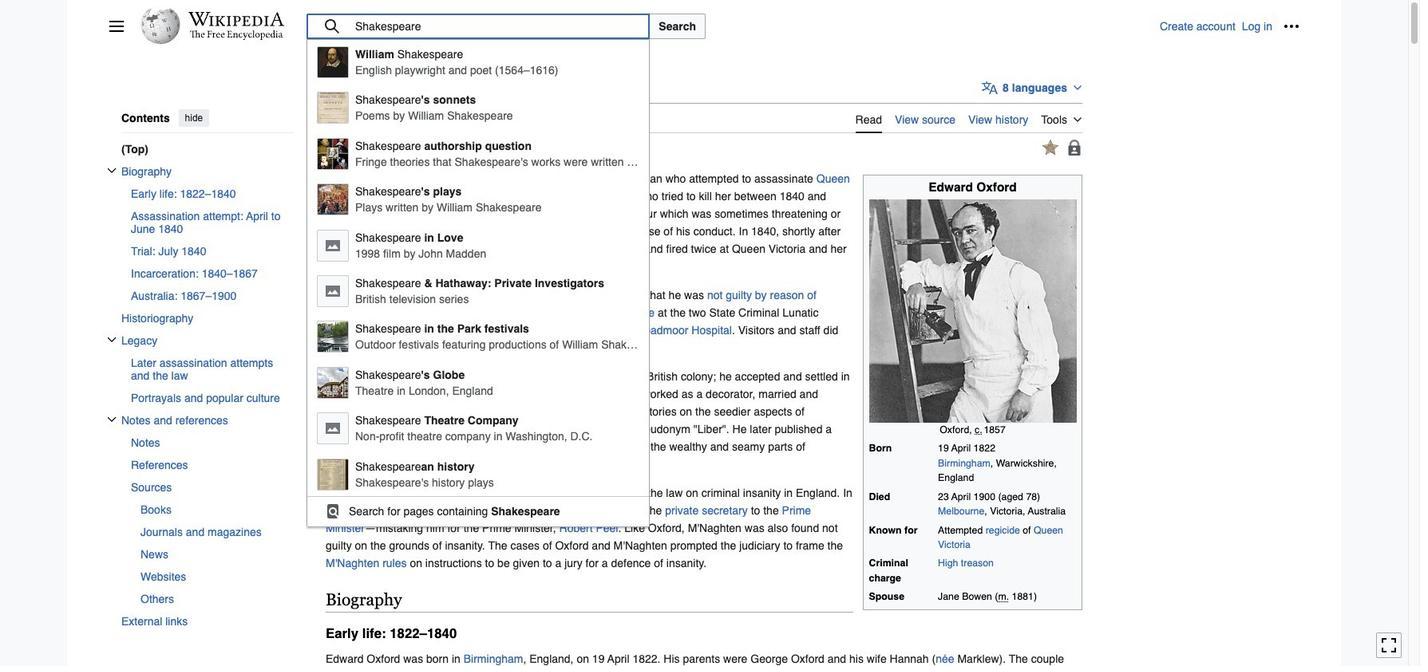 Task type: describe. For each thing, give the bounding box(es) containing it.
2 x small image from the top
[[107, 335, 117, 345]]

oxford, leaning against a ladder, holding a paintbrush. he has black, curling hair, the has receded to the top of his head; he is of medium build. image
[[869, 199, 1077, 423]]

menu image
[[109, 18, 125, 34]]

Search Wikipedia search field
[[307, 14, 650, 39]]

the free encyclopedia image
[[190, 30, 283, 41]]

log in and more options image
[[1284, 18, 1300, 34]]

wikipedia image
[[188, 12, 284, 26]]



Task type: vqa. For each thing, say whether or not it's contained in the screenshot.
2nd x small icon from the bottom
yes



Task type: locate. For each thing, give the bounding box(es) containing it.
search results list box
[[307, 40, 712, 526]]

1 vertical spatial x small image
[[107, 335, 117, 345]]

3 x small image from the top
[[107, 415, 117, 424]]

2 vertical spatial x small image
[[107, 415, 117, 424]]

main content
[[319, 72, 1300, 667]]

None search field
[[307, 14, 1160, 528]]

x small image
[[107, 166, 117, 175], [107, 335, 117, 345], [107, 415, 117, 424]]

0 vertical spatial x small image
[[107, 166, 117, 175]]

language progressive image
[[982, 80, 998, 96]]

1 x small image from the top
[[107, 166, 117, 175]]

featured article image
[[1043, 140, 1059, 155]]

page semi-protected image
[[1067, 139, 1083, 155]]

personal tools navigation
[[1160, 14, 1305, 39]]

fullscreen image
[[1382, 638, 1398, 654]]



